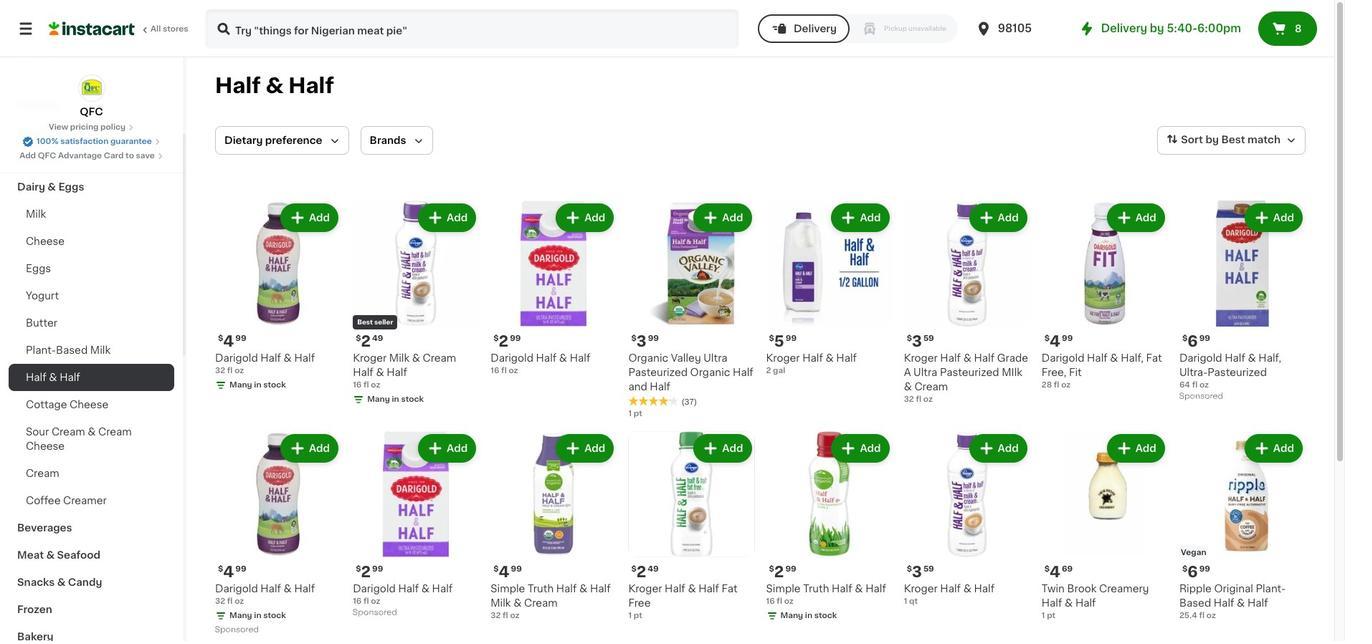 Task type: describe. For each thing, give the bounding box(es) containing it.
to
[[126, 152, 134, 160]]

$ 4 69
[[1045, 565, 1073, 580]]

fat for 4
[[1147, 354, 1162, 364]]

snacks
[[17, 578, 55, 588]]

2 darigold half & half 32 fl oz from the top
[[215, 585, 315, 606]]

kroger for a
[[904, 354, 938, 364]]

simple for &
[[491, 585, 525, 595]]

sour cream & cream cheese link
[[9, 419, 174, 460]]

1 pt
[[629, 410, 643, 418]]

instacart logo image
[[49, 20, 135, 37]]

best match
[[1222, 135, 1281, 145]]

thanksgiving
[[17, 128, 86, 138]]

100%
[[37, 138, 58, 146]]

sort
[[1182, 135, 1204, 145]]

$ 3 59 for kroger half & half grade a ultra pasteurized milk & cream
[[907, 334, 934, 349]]

49 for kroger half & half fat free
[[648, 566, 659, 574]]

1 darigold half & half 32 fl oz from the top
[[215, 354, 315, 375]]

candy
[[68, 578, 102, 588]]

1 down and
[[629, 410, 632, 418]]

pasteurized inside darigold half & half, ultra-pasteurized 64 fl oz
[[1208, 368, 1267, 378]]

delivery for delivery by 5:40-6:00pm
[[1102, 23, 1148, 34]]

cottage cheese link
[[9, 392, 174, 419]]

5
[[775, 334, 785, 349]]

butter
[[26, 318, 57, 329]]

32 inside kroger half & half grade a ultra pasteurized milk & cream 32 fl oz
[[904, 396, 914, 404]]

fit
[[1069, 368, 1082, 378]]

beverages link
[[9, 515, 174, 542]]

(37)
[[682, 399, 697, 407]]

thanksgiving link
[[9, 119, 174, 146]]

1 vertical spatial cheese
[[70, 400, 109, 410]]

4 for pt
[[1050, 565, 1061, 580]]

eggs link
[[9, 255, 174, 283]]

delivery for delivery
[[794, 24, 837, 34]]

sour cream & cream cheese
[[26, 427, 132, 452]]

meat & seafood link
[[9, 542, 174, 570]]

butter link
[[9, 310, 174, 337]]

2 horizontal spatial $ 2 99
[[769, 565, 797, 580]]

$ 2 49 for kroger half & half fat free
[[631, 565, 659, 580]]

yogurt
[[26, 291, 59, 301]]

half inside darigold half & half, fat free, fit 28 fl oz
[[1087, 354, 1108, 364]]

brands
[[370, 136, 406, 146]]

coffee creamer link
[[9, 488, 174, 515]]

3 for kroger half & half grade a ultra pasteurized milk & cream
[[912, 334, 922, 349]]

& inside twin brook creamery half & half 1 pt
[[1065, 599, 1073, 609]]

$ inside $ 4 69
[[1045, 566, 1050, 574]]

0 horizontal spatial $ 2 99
[[356, 565, 383, 580]]

fl inside ripple original plant- based half & half 25.4 fl oz
[[1200, 613, 1205, 621]]

$ 6 99 for ripple
[[1183, 565, 1211, 580]]

$ 3 99
[[631, 334, 659, 349]]

cheese inside sour cream & cream cheese
[[26, 442, 65, 452]]

8 button
[[1259, 11, 1318, 46]]

gal
[[773, 367, 786, 375]]

6 for ripple original plant- based half & half
[[1188, 565, 1198, 580]]

satisfaction
[[60, 138, 108, 146]]

all stores link
[[49, 9, 189, 49]]

snacks & candy link
[[9, 570, 174, 597]]

cream link
[[9, 460, 174, 488]]

view pricing policy
[[49, 123, 126, 131]]

fl inside darigold half & half, ultra-pasteurized 64 fl oz
[[1193, 382, 1198, 390]]

frozen
[[17, 605, 52, 615]]

darigold half & half, ultra-pasteurized 64 fl oz
[[1180, 354, 1282, 390]]

simple truth half & half 16 fl oz
[[766, 585, 886, 606]]

frozen link
[[9, 597, 174, 624]]

view pricing policy link
[[49, 122, 134, 133]]

kroger milk & cream half & half 16 fl oz
[[353, 354, 456, 390]]

64
[[1180, 382, 1191, 390]]

fl inside kroger half & half grade a ultra pasteurized milk & cream 32 fl oz
[[916, 396, 922, 404]]

guarantee
[[110, 138, 152, 146]]

1 inside kroger half & half fat free 1 pt
[[629, 613, 632, 621]]

kroger half & half fat free 1 pt
[[629, 585, 738, 621]]

qt
[[909, 598, 918, 606]]

2 inside kroger half & half 2 gal
[[766, 367, 771, 375]]

$ 5 99
[[769, 334, 797, 349]]

sour
[[26, 427, 49, 438]]

1 inside twin brook creamery half & half 1 pt
[[1042, 613, 1045, 621]]

99 inside $ 3 99
[[648, 335, 659, 343]]

original
[[1215, 585, 1254, 595]]

plant- inside ripple original plant- based half & half 25.4 fl oz
[[1256, 585, 1286, 595]]

0 horizontal spatial based
[[56, 346, 88, 356]]

ultra inside kroger half & half grade a ultra pasteurized milk & cream 32 fl oz
[[914, 368, 938, 378]]

add inside add qfc advantage card to save link
[[19, 152, 36, 160]]

oz inside simple truth half & half milk & cream 32 fl oz
[[510, 613, 520, 621]]

view
[[49, 123, 68, 131]]

6:00pm
[[1198, 23, 1242, 34]]

ultra-
[[1180, 368, 1208, 378]]

$ inside $ 3 99
[[631, 335, 637, 343]]

oz inside ripple original plant- based half & half 25.4 fl oz
[[1207, 613, 1216, 621]]

milk link
[[9, 201, 174, 228]]

pt for 4
[[1047, 613, 1056, 621]]

0 horizontal spatial plant-
[[26, 346, 56, 356]]

& inside kroger half & half fat free 1 pt
[[688, 585, 696, 595]]

add qfc advantage card to save link
[[19, 151, 163, 162]]

stores
[[163, 25, 188, 33]]

by for delivery
[[1150, 23, 1165, 34]]

delivery button
[[758, 14, 850, 43]]

meat
[[17, 551, 44, 561]]

dietary preference
[[225, 136, 322, 146]]

100% satisfaction guarantee button
[[22, 133, 161, 148]]

& inside darigold half & half, fat free, fit 28 fl oz
[[1111, 354, 1119, 364]]

$ 6 99 for darigold
[[1183, 334, 1211, 349]]

seller
[[374, 319, 393, 326]]

98105 button
[[975, 9, 1061, 49]]

3 for kroger half & half
[[912, 565, 922, 580]]

policy
[[100, 123, 126, 131]]

yogurt link
[[9, 283, 174, 310]]

best for best seller
[[357, 319, 373, 326]]

delivery by 5:40-6:00pm link
[[1079, 20, 1242, 37]]

qfc inside qfc "link"
[[80, 107, 103, 117]]

qfc inside add qfc advantage card to save link
[[38, 152, 56, 160]]

lists
[[40, 49, 65, 60]]

kroger half & half 1 qt
[[904, 585, 995, 606]]

sort by
[[1182, 135, 1219, 145]]

$ 3 59 for kroger half & half
[[907, 565, 934, 580]]

milk inside "kroger milk & cream half & half 16 fl oz"
[[389, 354, 410, 364]]

fl inside darigold half & half, fat free, fit 28 fl oz
[[1054, 382, 1060, 390]]

service type group
[[758, 14, 958, 43]]

advantage
[[58, 152, 102, 160]]

oz inside "kroger milk & cream half & half 16 fl oz"
[[371, 382, 380, 390]]

plant-based milk
[[26, 346, 111, 356]]

free,
[[1042, 368, 1067, 378]]

16 inside "kroger milk & cream half & half 16 fl oz"
[[353, 382, 362, 390]]

snacks & candy
[[17, 578, 102, 588]]

99 inside $ 5 99
[[786, 335, 797, 343]]

dairy
[[17, 182, 45, 192]]

preference
[[265, 136, 322, 146]]

0 horizontal spatial half & half
[[26, 373, 80, 383]]

28
[[1042, 382, 1052, 390]]

$ inside $ 5 99
[[769, 335, 775, 343]]

Best match Sort by field
[[1158, 126, 1306, 155]]

lists link
[[9, 40, 174, 69]]

cheese inside 'link'
[[26, 237, 65, 247]]

free
[[629, 599, 651, 609]]

sponsored badge image for 6
[[1180, 393, 1223, 401]]

coffee
[[26, 496, 61, 506]]

sponsored badge image for 4
[[215, 627, 259, 635]]

beverages
[[17, 524, 72, 534]]



Task type: vqa. For each thing, say whether or not it's contained in the screenshot.


Task type: locate. For each thing, give the bounding box(es) containing it.
0 vertical spatial by
[[1150, 23, 1165, 34]]

kroger up qt
[[904, 585, 938, 595]]

fat inside kroger half & half fat free 1 pt
[[722, 585, 738, 595]]

0 horizontal spatial fat
[[722, 585, 738, 595]]

by right sort
[[1206, 135, 1219, 145]]

1 horizontal spatial pasteurized
[[940, 368, 1000, 378]]

ultra inside the organic valley ultra pasteurized organic half and half
[[704, 354, 728, 364]]

1 vertical spatial darigold half & half 16 fl oz
[[353, 585, 453, 606]]

simple truth half & half milk & cream 32 fl oz
[[491, 585, 611, 621]]

by for sort
[[1206, 135, 1219, 145]]

eggs inside 'link'
[[26, 264, 51, 274]]

$ 2 49 for kroger milk & cream half & half
[[356, 334, 383, 349]]

0 vertical spatial 59
[[924, 335, 934, 343]]

3 for organic valley ultra pasteurized organic half and half
[[637, 334, 647, 349]]

1 horizontal spatial $ 2 49
[[631, 565, 659, 580]]

milk inside simple truth half & half milk & cream 32 fl oz
[[491, 599, 511, 609]]

pt down free
[[634, 613, 643, 621]]

0 vertical spatial sponsored badge image
[[1180, 393, 1223, 401]]

3 up qt
[[912, 565, 922, 580]]

dairy & eggs
[[17, 182, 84, 192]]

1 horizontal spatial half,
[[1259, 354, 1282, 364]]

best seller
[[357, 319, 393, 326]]

pt inside twin brook creamery half & half 1 pt
[[1047, 613, 1056, 621]]

based down butter link
[[56, 346, 88, 356]]

card
[[104, 152, 124, 160]]

1 vertical spatial half & half
[[26, 373, 80, 383]]

half & half up cottage
[[26, 373, 80, 383]]

1 horizontal spatial eggs
[[58, 182, 84, 192]]

half, inside darigold half & half, fat free, fit 28 fl oz
[[1121, 354, 1144, 364]]

by left 5:40-
[[1150, 23, 1165, 34]]

pricing
[[70, 123, 99, 131]]

1 vertical spatial eggs
[[26, 264, 51, 274]]

organic valley ultra pasteurized organic half and half
[[629, 354, 754, 392]]

1 horizontal spatial half & half
[[215, 75, 334, 96]]

fat for 2
[[722, 585, 738, 595]]

half, inside darigold half & half, ultra-pasteurized 64 fl oz
[[1259, 354, 1282, 364]]

kroger half & half 2 gal
[[766, 354, 857, 375]]

0 horizontal spatial darigold half & half 16 fl oz
[[353, 585, 453, 606]]

kroger inside kroger half & half grade a ultra pasteurized milk & cream 32 fl oz
[[904, 354, 938, 364]]

16 inside simple truth half & half 16 fl oz
[[766, 598, 775, 606]]

$ 2 49 up free
[[631, 565, 659, 580]]

0 vertical spatial eggs
[[58, 182, 84, 192]]

best left seller
[[357, 319, 373, 326]]

cheese up eggs 'link'
[[26, 237, 65, 247]]

1 vertical spatial ultra
[[914, 368, 938, 378]]

0 horizontal spatial $ 2 49
[[356, 334, 383, 349]]

simple inside simple truth half & half milk & cream 32 fl oz
[[491, 585, 525, 595]]

kroger for qt
[[904, 585, 938, 595]]

1 down free
[[629, 613, 632, 621]]

$ 3 59 up a
[[907, 334, 934, 349]]

plant- right original
[[1256, 585, 1286, 595]]

0 vertical spatial 6
[[1188, 334, 1198, 349]]

& inside kroger half & half 1 qt
[[964, 585, 972, 595]]

ultra right the valley on the bottom of the page
[[704, 354, 728, 364]]

based
[[56, 346, 88, 356], [1180, 599, 1212, 609]]

by
[[1150, 23, 1165, 34], [1206, 135, 1219, 145]]

0 vertical spatial best
[[1222, 135, 1246, 145]]

8
[[1295, 24, 1302, 34]]

ultra right a
[[914, 368, 938, 378]]

& inside ripple original plant- based half & half 25.4 fl oz
[[1237, 599, 1245, 609]]

1 $ 6 99 from the top
[[1183, 334, 1211, 349]]

49 for kroger milk & cream half & half
[[372, 335, 383, 343]]

1 vertical spatial $ 3 59
[[907, 565, 934, 580]]

0 vertical spatial $ 2 49
[[356, 334, 383, 349]]

delivery
[[1102, 23, 1148, 34], [794, 24, 837, 34]]

fl inside "kroger milk & cream half & half 16 fl oz"
[[364, 382, 369, 390]]

3 pasteurized from the left
[[1208, 368, 1267, 378]]

1 vertical spatial 59
[[924, 566, 934, 574]]

based inside ripple original plant- based half & half 25.4 fl oz
[[1180, 599, 1212, 609]]

1 horizontal spatial truth
[[803, 585, 829, 595]]

twin brook creamery half & half 1 pt
[[1042, 585, 1149, 621]]

plant- down butter
[[26, 346, 56, 356]]

1 vertical spatial $ 2 49
[[631, 565, 659, 580]]

kroger inside kroger half & half 1 qt
[[904, 585, 938, 595]]

2 vertical spatial sponsored badge image
[[215, 627, 259, 635]]

oz
[[235, 367, 244, 375], [509, 367, 518, 375], [371, 382, 380, 390], [1062, 382, 1071, 390], [1200, 382, 1209, 390], [924, 396, 933, 404], [235, 598, 244, 606], [371, 598, 380, 606], [784, 598, 794, 606], [510, 613, 520, 621], [1207, 613, 1216, 621]]

cheese link
[[9, 228, 174, 255]]

half, for 6
[[1259, 354, 1282, 364]]

dietary
[[225, 136, 263, 146]]

pt down twin
[[1047, 613, 1056, 621]]

stock
[[263, 382, 286, 390], [401, 396, 424, 404], [263, 613, 286, 621], [815, 613, 837, 621]]

0 vertical spatial fat
[[1147, 354, 1162, 364]]

cream inside "kroger milk & cream half & half 16 fl oz"
[[423, 354, 456, 364]]

2 59 from the top
[[924, 566, 934, 574]]

59 for kroger half & half
[[924, 566, 934, 574]]

kroger
[[353, 354, 387, 364], [766, 354, 800, 364], [904, 354, 938, 364], [629, 585, 662, 595], [904, 585, 938, 595]]

99
[[235, 335, 246, 343], [510, 335, 521, 343], [648, 335, 659, 343], [786, 335, 797, 343], [1062, 335, 1073, 343], [1200, 335, 1211, 343], [235, 566, 246, 574], [372, 566, 383, 574], [511, 566, 522, 574], [786, 566, 797, 574], [1200, 566, 1211, 574]]

1 horizontal spatial plant-
[[1256, 585, 1286, 595]]

cream inside simple truth half & half milk & cream 32 fl oz
[[524, 599, 558, 609]]

truth inside simple truth half & half 16 fl oz
[[803, 585, 829, 595]]

2
[[361, 334, 371, 349], [499, 334, 509, 349], [766, 367, 771, 375], [361, 565, 371, 580], [637, 565, 646, 580], [775, 565, 784, 580]]

& inside sour cream & cream cheese
[[88, 427, 96, 438]]

pasteurized inside kroger half & half grade a ultra pasteurized milk & cream 32 fl oz
[[940, 368, 1000, 378]]

based down ripple
[[1180, 599, 1212, 609]]

1 horizontal spatial sponsored badge image
[[353, 609, 396, 618]]

$ 3 59 up qt
[[907, 565, 934, 580]]

1 horizontal spatial 49
[[648, 566, 659, 574]]

darigold
[[215, 354, 258, 364], [491, 354, 534, 364], [1042, 354, 1085, 364], [1180, 354, 1223, 364], [215, 585, 258, 595], [353, 585, 396, 595]]

0 vertical spatial 49
[[372, 335, 383, 343]]

darigold half & half, fat free, fit 28 fl oz
[[1042, 354, 1162, 390]]

6
[[1188, 334, 1198, 349], [1188, 565, 1198, 580]]

25.4
[[1180, 613, 1198, 621]]

1 $ 3 59 from the top
[[907, 334, 934, 349]]

ultra
[[704, 354, 728, 364], [914, 368, 938, 378]]

1 pasteurized from the left
[[629, 368, 688, 378]]

1 half, from the left
[[1121, 354, 1144, 364]]

half inside darigold half & half, ultra-pasteurized 64 fl oz
[[1225, 354, 1246, 364]]

1 vertical spatial qfc
[[38, 152, 56, 160]]

0 vertical spatial ultra
[[704, 354, 728, 364]]

32
[[215, 367, 225, 375], [904, 396, 914, 404], [215, 598, 225, 606], [491, 613, 501, 621]]

recipes link
[[9, 92, 174, 119]]

1 vertical spatial darigold half & half 32 fl oz
[[215, 585, 315, 606]]

$ 6 99 up ripple
[[1183, 565, 1211, 580]]

cheese
[[26, 237, 65, 247], [70, 400, 109, 410], [26, 442, 65, 452]]

6 for darigold half & half, ultra-pasteurized
[[1188, 334, 1198, 349]]

2 horizontal spatial sponsored badge image
[[1180, 393, 1223, 401]]

1 horizontal spatial $ 2 99
[[494, 334, 521, 349]]

truth inside simple truth half & half milk & cream 32 fl oz
[[528, 585, 554, 595]]

milk
[[26, 209, 46, 219], [90, 346, 111, 356], [389, 354, 410, 364], [491, 599, 511, 609]]

0 horizontal spatial truth
[[528, 585, 554, 595]]

1 6 from the top
[[1188, 334, 1198, 349]]

vegan
[[1181, 550, 1207, 557]]

1 vertical spatial sponsored badge image
[[353, 609, 396, 618]]

all stores
[[151, 25, 188, 33]]

cheese down the sour
[[26, 442, 65, 452]]

1 vertical spatial by
[[1206, 135, 1219, 145]]

half & half up dietary preference
[[215, 75, 334, 96]]

1 horizontal spatial by
[[1206, 135, 1219, 145]]

59 for kroger half & half grade a ultra pasteurized milk & cream
[[924, 335, 934, 343]]

ripple
[[1180, 585, 1212, 595]]

sponsored badge image
[[1180, 393, 1223, 401], [353, 609, 396, 618], [215, 627, 259, 635]]

1 vertical spatial organic
[[690, 368, 731, 378]]

1 horizontal spatial darigold half & half 16 fl oz
[[491, 354, 591, 375]]

0 horizontal spatial eggs
[[26, 264, 51, 274]]

qfc logo image
[[78, 75, 105, 102]]

1 horizontal spatial based
[[1180, 599, 1212, 609]]

& inside kroger half & half 2 gal
[[826, 354, 834, 364]]

plant-
[[26, 346, 56, 356], [1256, 585, 1286, 595]]

1 horizontal spatial best
[[1222, 135, 1246, 145]]

meat & seafood
[[17, 551, 100, 561]]

0 horizontal spatial 49
[[372, 335, 383, 343]]

oz inside darigold half & half, fat free, fit 28 fl oz
[[1062, 382, 1071, 390]]

1 simple from the left
[[491, 585, 525, 595]]

kroger up gal
[[766, 354, 800, 364]]

produce link
[[9, 146, 174, 174]]

eggs up yogurt
[[26, 264, 51, 274]]

2 horizontal spatial pasteurized
[[1208, 368, 1267, 378]]

1 vertical spatial fat
[[722, 585, 738, 595]]

truth for oz
[[803, 585, 829, 595]]

qfc up view pricing policy link at the top left of page
[[80, 107, 103, 117]]

0 vertical spatial darigold half & half 32 fl oz
[[215, 354, 315, 375]]

2 $ 6 99 from the top
[[1183, 565, 1211, 580]]

59 up kroger half & half 1 qt
[[924, 566, 934, 574]]

organic down the valley on the bottom of the page
[[690, 368, 731, 378]]

1 horizontal spatial delivery
[[1102, 23, 1148, 34]]

1 vertical spatial 49
[[648, 566, 659, 574]]

1 inside kroger half & half 1 qt
[[904, 598, 908, 606]]

add qfc advantage card to save
[[19, 152, 155, 160]]

best inside field
[[1222, 135, 1246, 145]]

by inside 'best match sort by' field
[[1206, 135, 1219, 145]]

1 vertical spatial plant-
[[1256, 585, 1286, 595]]

dietary preference button
[[215, 126, 349, 155]]

brands button
[[360, 126, 433, 155]]

creamer
[[63, 496, 107, 506]]

0 horizontal spatial half,
[[1121, 354, 1144, 364]]

6 up the ultra-
[[1188, 334, 1198, 349]]

1 vertical spatial based
[[1180, 599, 1212, 609]]

$ 6 99
[[1183, 334, 1211, 349], [1183, 565, 1211, 580]]

0 horizontal spatial qfc
[[38, 152, 56, 160]]

3 up and
[[637, 334, 647, 349]]

1 horizontal spatial fat
[[1147, 354, 1162, 364]]

69
[[1062, 566, 1073, 574]]

all
[[151, 25, 161, 33]]

best for best match
[[1222, 135, 1246, 145]]

0 horizontal spatial by
[[1150, 23, 1165, 34]]

32 inside simple truth half & half milk & cream 32 fl oz
[[491, 613, 501, 621]]

simple for fl
[[766, 585, 801, 595]]

0 horizontal spatial pasteurized
[[629, 368, 688, 378]]

& inside simple truth half & half 16 fl oz
[[855, 585, 863, 595]]

half,
[[1121, 354, 1144, 364], [1259, 354, 1282, 364]]

5:40-
[[1167, 23, 1198, 34]]

$ 4 99
[[218, 334, 246, 349], [1045, 334, 1073, 349], [218, 565, 246, 580], [494, 565, 522, 580]]

seafood
[[57, 551, 100, 561]]

0 vertical spatial $ 6 99
[[1183, 334, 1211, 349]]

1 horizontal spatial simple
[[766, 585, 801, 595]]

pt down and
[[634, 410, 643, 418]]

darigold half & half 16 fl oz
[[491, 354, 591, 375], [353, 585, 453, 606]]

0 horizontal spatial ultra
[[704, 354, 728, 364]]

4 for 28
[[1050, 334, 1061, 349]]

0 vertical spatial qfc
[[80, 107, 103, 117]]

49
[[372, 335, 383, 343], [648, 566, 659, 574]]

pasteurized inside the organic valley ultra pasteurized organic half and half
[[629, 368, 688, 378]]

half, for 4
[[1121, 354, 1144, 364]]

best left the match
[[1222, 135, 1246, 145]]

sponsored badge image for 2
[[353, 609, 396, 618]]

kroger inside "kroger milk & cream half & half 16 fl oz"
[[353, 354, 387, 364]]

oz inside darigold half & half, ultra-pasteurized 64 fl oz
[[1200, 382, 1209, 390]]

$ 2 49 down best seller
[[356, 334, 383, 349]]

2 half, from the left
[[1259, 354, 1282, 364]]

0 vertical spatial darigold half & half 16 fl oz
[[491, 354, 591, 375]]

pt for 2
[[634, 613, 643, 621]]

0 horizontal spatial organic
[[629, 354, 669, 364]]

kroger for gal
[[766, 354, 800, 364]]

product group
[[215, 201, 342, 395], [353, 201, 479, 409], [491, 201, 617, 377], [629, 201, 755, 420], [766, 201, 893, 377], [904, 201, 1031, 406], [1042, 201, 1168, 392], [1180, 201, 1306, 405], [215, 432, 342, 639], [353, 432, 479, 621], [491, 432, 617, 623], [629, 432, 755, 623], [766, 432, 893, 626], [904, 432, 1031, 608], [1042, 432, 1168, 623], [1180, 432, 1306, 623]]

kroger for &
[[353, 354, 387, 364]]

0 horizontal spatial simple
[[491, 585, 525, 595]]

kroger inside kroger half & half fat free 1 pt
[[629, 585, 662, 595]]

oz inside simple truth half & half 16 fl oz
[[784, 598, 794, 606]]

dairy & eggs link
[[9, 174, 174, 201]]

cottage cheese
[[26, 400, 109, 410]]

cheese down half & half link at the bottom left of the page
[[70, 400, 109, 410]]

1 vertical spatial $ 6 99
[[1183, 565, 1211, 580]]

product group containing 5
[[766, 201, 893, 377]]

darigold inside darigold half & half, fat free, fit 28 fl oz
[[1042, 354, 1085, 364]]

match
[[1248, 135, 1281, 145]]

1 down twin
[[1042, 613, 1045, 621]]

eggs
[[58, 182, 84, 192], [26, 264, 51, 274]]

fl inside simple truth half & half 16 fl oz
[[777, 598, 783, 606]]

by inside delivery by 5:40-6:00pm link
[[1150, 23, 1165, 34]]

0 horizontal spatial best
[[357, 319, 373, 326]]

truth for cream
[[528, 585, 554, 595]]

4 for cream
[[499, 565, 510, 580]]

2 6 from the top
[[1188, 565, 1198, 580]]

kroger down best seller
[[353, 354, 387, 364]]

0 vertical spatial $ 3 59
[[907, 334, 934, 349]]

3 up kroger half & half grade a ultra pasteurized milk & cream 32 fl oz
[[912, 334, 922, 349]]

in
[[254, 382, 262, 390], [392, 396, 399, 404], [254, 613, 262, 621], [805, 613, 813, 621]]

darigold inside darigold half & half, ultra-pasteurized 64 fl oz
[[1180, 354, 1223, 364]]

produce
[[17, 155, 61, 165]]

kroger up free
[[629, 585, 662, 595]]

2 $ 3 59 from the top
[[907, 565, 934, 580]]

kroger for free
[[629, 585, 662, 595]]

plant-based milk link
[[9, 337, 174, 364]]

simple inside simple truth half & half 16 fl oz
[[766, 585, 801, 595]]

1 horizontal spatial qfc
[[80, 107, 103, 117]]

2 truth from the left
[[803, 585, 829, 595]]

fat inside darigold half & half, fat free, fit 28 fl oz
[[1147, 354, 1162, 364]]

2 simple from the left
[[766, 585, 801, 595]]

0 vertical spatial based
[[56, 346, 88, 356]]

49 down best seller
[[372, 335, 383, 343]]

recipes
[[17, 100, 59, 110]]

0 vertical spatial organic
[[629, 354, 669, 364]]

organic
[[629, 354, 669, 364], [690, 368, 731, 378]]

Search field
[[207, 10, 738, 47]]

pt inside kroger half & half fat free 1 pt
[[634, 613, 643, 621]]

0 vertical spatial cheese
[[26, 237, 65, 247]]

many in stock
[[230, 382, 286, 390], [367, 396, 424, 404], [230, 613, 286, 621], [781, 613, 837, 621]]

cottage
[[26, 400, 67, 410]]

qfc down 100% on the left of the page
[[38, 152, 56, 160]]

None search field
[[205, 9, 739, 49]]

1 vertical spatial best
[[357, 319, 373, 326]]

2 pasteurized from the left
[[940, 368, 1000, 378]]

kroger up a
[[904, 354, 938, 364]]

fl inside simple truth half & half milk & cream 32 fl oz
[[503, 613, 508, 621]]

1 horizontal spatial organic
[[690, 368, 731, 378]]

0 vertical spatial plant-
[[26, 346, 56, 356]]

cream inside kroger half & half grade a ultra pasteurized milk & cream 32 fl oz
[[915, 382, 948, 392]]

6 up ripple
[[1188, 565, 1198, 580]]

ripple original plant- based half & half 25.4 fl oz
[[1180, 585, 1286, 621]]

59 up kroger half & half grade a ultra pasteurized milk & cream 32 fl oz
[[924, 335, 934, 343]]

1 truth from the left
[[528, 585, 554, 595]]

$ 6 99 up the ultra-
[[1183, 334, 1211, 349]]

0 vertical spatial half & half
[[215, 75, 334, 96]]

twin
[[1042, 585, 1065, 595]]

organic down $ 3 99
[[629, 354, 669, 364]]

1 left qt
[[904, 598, 908, 606]]

a
[[904, 368, 911, 378]]

1 horizontal spatial ultra
[[914, 368, 938, 378]]

save
[[136, 152, 155, 160]]

pt
[[634, 410, 643, 418], [634, 613, 643, 621], [1047, 613, 1056, 621]]

& inside darigold half & half, ultra-pasteurized 64 fl oz
[[1248, 354, 1256, 364]]

delivery inside button
[[794, 24, 837, 34]]

0 horizontal spatial sponsored badge image
[[215, 627, 259, 635]]

1 59 from the top
[[924, 335, 934, 343]]

simple
[[491, 585, 525, 595], [766, 585, 801, 595]]

eggs down advantage
[[58, 182, 84, 192]]

1 vertical spatial 6
[[1188, 565, 1198, 580]]

oz inside kroger half & half grade a ultra pasteurized milk & cream 32 fl oz
[[924, 396, 933, 404]]

0 horizontal spatial delivery
[[794, 24, 837, 34]]

2 vertical spatial cheese
[[26, 442, 65, 452]]

49 up free
[[648, 566, 659, 574]]

kroger inside kroger half & half 2 gal
[[766, 354, 800, 364]]



